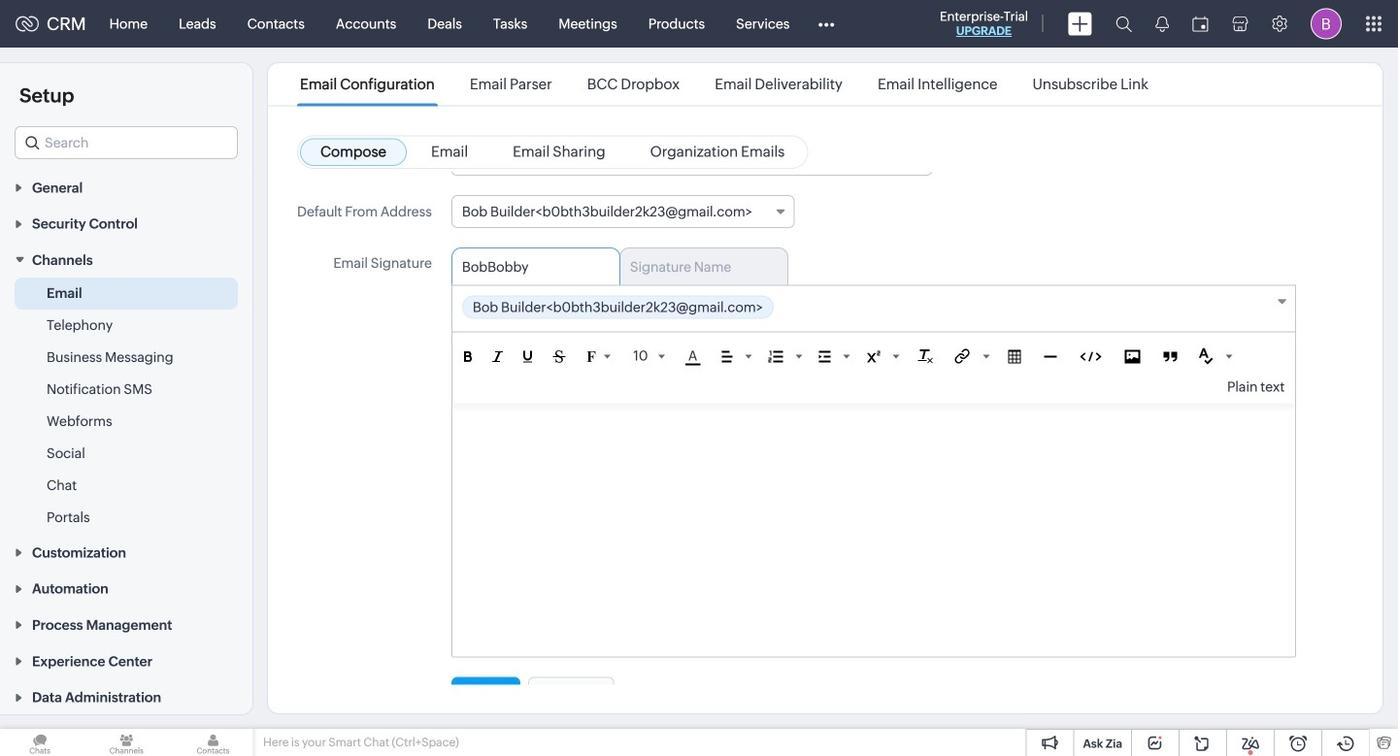Task type: locate. For each thing, give the bounding box(es) containing it.
create menu image
[[1068, 12, 1093, 35]]

contacts image
[[173, 729, 253, 757]]

1 signature name text field from the left
[[462, 259, 595, 275]]

Signature Name text field
[[462, 259, 595, 275], [630, 259, 763, 275]]

create menu element
[[1057, 0, 1104, 47]]

None field
[[15, 126, 238, 159], [451, 195, 795, 228], [452, 286, 1296, 333], [451, 195, 795, 228], [452, 286, 1296, 333]]

2 signature name text field from the left
[[630, 259, 763, 275]]

tab list
[[451, 248, 1297, 285]]

list image
[[769, 351, 783, 363]]

list
[[283, 63, 1166, 105]]

chats image
[[0, 729, 80, 757]]

search image
[[1116, 16, 1132, 32]]

profile element
[[1299, 0, 1354, 47]]

0 horizontal spatial signature name text field
[[462, 259, 595, 275]]

spell check image
[[1199, 348, 1213, 364]]

logo image
[[16, 16, 39, 32]]

1 horizontal spatial signature name text field
[[630, 259, 763, 275]]

region
[[0, 278, 252, 534]]

channels image
[[87, 729, 166, 757]]

indent image
[[819, 351, 831, 363]]



Task type: describe. For each thing, give the bounding box(es) containing it.
Search text field
[[16, 127, 237, 158]]

search element
[[1104, 0, 1144, 48]]

signals image
[[1156, 16, 1169, 32]]

none field search
[[15, 126, 238, 159]]

profile image
[[1311, 8, 1342, 39]]

script image
[[867, 351, 880, 363]]

signals element
[[1144, 0, 1181, 48]]

links image
[[955, 349, 971, 364]]

Other Modules field
[[805, 8, 847, 39]]

calendar image
[[1193, 16, 1209, 32]]

alignment image
[[722, 351, 733, 363]]



Task type: vqa. For each thing, say whether or not it's contained in the screenshot.
logo
yes



